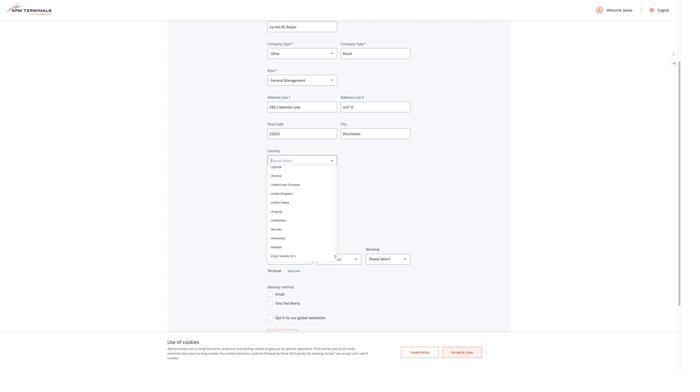 Task type: vqa. For each thing, say whether or not it's contained in the screenshot.
the also
yes



Task type: describe. For each thing, give the bounding box(es) containing it.
role
[[267, 68, 275, 73]]

2 horizontal spatial *
[[364, 41, 366, 46]]

gate
[[276, 207, 283, 212]]

policy
[[421, 351, 430, 355]]

Barge Operations checkbox
[[267, 225, 273, 231]]

accept & close button
[[442, 347, 482, 358]]

address line 2
[[341, 95, 364, 100]]

welcome james
[[607, 8, 633, 12]]

types
[[276, 191, 285, 196]]

alerts
[[309, 240, 318, 245]]

close
[[465, 351, 473, 355]]

1 vertical spatial select
[[380, 257, 390, 262]]

update button
[[267, 330, 298, 343]]

be
[[259, 352, 263, 356]]

states
[[281, 201, 289, 205]]

uruguay
[[271, 210, 282, 214]]

use
[[168, 339, 176, 346]]

third
[[314, 347, 321, 351]]

select terminal to receive alerts
[[267, 240, 318, 245]]

0 horizontal spatial tracking
[[196, 352, 207, 356]]

1 vertical spatial alerts
[[290, 301, 300, 306]]

virgin for virgin islands, us
[[271, 264, 279, 267]]

media
[[347, 347, 355, 351]]

venezuela
[[271, 237, 285, 240]]

give
[[269, 347, 275, 351]]

optimal
[[285, 347, 296, 351]]

2 and from the left
[[332, 347, 337, 351]]

terminal alerts
[[267, 175, 304, 182]]

pressing
[[312, 352, 324, 356]]

Opt in for our global newsletter checkbox
[[267, 316, 273, 321]]

0 vertical spatial select
[[267, 240, 277, 245]]

united arab emirates
[[271, 183, 300, 187]]

2 type from the left
[[356, 41, 364, 46]]

place
[[188, 352, 195, 356]]

islands
[[279, 255, 289, 258]]

use
[[359, 352, 364, 356]]

help
[[288, 269, 294, 273]]

united for united states
[[271, 201, 280, 205]]

(br.)
[[290, 255, 296, 258]]

social
[[338, 347, 346, 351]]

these
[[281, 352, 288, 356]]

receive
[[297, 240, 308, 245]]

opt
[[276, 316, 281, 320]]

rail operations
[[276, 216, 300, 221]]

cookie policy link
[[401, 347, 439, 358]]

0 horizontal spatial cookies
[[183, 339, 199, 346]]

0 vertical spatial terminal
[[267, 175, 288, 182]]

functional,
[[206, 347, 221, 351]]

united kingdom
[[271, 192, 293, 196]]

update
[[277, 333, 289, 338]]

line for 2
[[354, 95, 361, 100]]

our
[[291, 316, 297, 320]]

parties
[[322, 347, 331, 351]]

cookie
[[411, 351, 420, 355]]

1 vertical spatial terminal
[[366, 247, 380, 252]]

united for united arab emirates
[[271, 183, 280, 187]]

1 horizontal spatial *
[[291, 41, 293, 46]]

sms
[[276, 301, 282, 306]]

english button
[[650, 0, 669, 20]]

such
[[352, 352, 359, 356]]

vessel
[[276, 198, 286, 203]]

1 horizontal spatial to
[[293, 240, 296, 245]]

newsletter
[[308, 316, 326, 320]]

united states
[[271, 201, 289, 205]]

online
[[227, 352, 236, 356]]

followed
[[264, 352, 276, 356]]

welcome
[[607, 8, 622, 12]]

method
[[281, 285, 294, 290]]

operations for barge operations
[[286, 225, 303, 230]]

cookie policy
[[411, 351, 430, 355]]

ukraine
[[271, 174, 281, 178]]

islands,
[[279, 264, 290, 267]]

united for united kingdom
[[271, 192, 280, 196]]

global
[[298, 316, 308, 320]]

1 and from the left
[[236, 347, 241, 351]]

1 vertical spatial cookies
[[254, 347, 265, 351]]

experience.
[[297, 347, 313, 351]]

opt in for our global newsletter
[[276, 316, 326, 320]]

parties.
[[296, 352, 307, 356]]

0 horizontal spatial *
[[275, 68, 277, 73]]

sms text alerts
[[276, 301, 300, 306]]

City text field
[[341, 129, 410, 139]]

0 vertical spatial alerts
[[289, 175, 304, 182]]

james
[[622, 8, 633, 12]]



Task type: locate. For each thing, give the bounding box(es) containing it.
0 horizontal spatial and
[[236, 347, 241, 351]]

0 horizontal spatial type
[[283, 41, 291, 46]]

line left 2
[[354, 95, 361, 100]]

delivery method
[[267, 285, 294, 290]]

operations for gate operations
[[284, 207, 301, 212]]

Email checkbox
[[267, 292, 273, 297]]

using
[[198, 347, 205, 351]]

Vessel Operations checkbox
[[267, 198, 273, 203]]

tracking
[[242, 347, 253, 351], [196, 352, 207, 356]]

barge
[[276, 225, 285, 230]]

tracking down using
[[196, 352, 207, 356]]

1 virgin from the top
[[271, 255, 279, 258]]

1 line from the left
[[281, 95, 288, 100]]

"accept"
[[324, 352, 336, 356]]

0 vertical spatial cookies.
[[208, 352, 219, 356]]

terminal
[[278, 240, 292, 245]]

terminal up please
[[366, 247, 380, 252]]

Address Line 1 text field
[[267, 102, 337, 112]]

tracking up "behaviour"
[[242, 347, 253, 351]]

2 address from the left
[[341, 95, 354, 100]]

address line 1
[[267, 95, 290, 100]]

third
[[289, 352, 296, 356]]

you up the by
[[275, 347, 281, 351]]

operations up barge operations
[[282, 216, 300, 221]]

alerts up emirates
[[289, 175, 304, 182]]

2 virgin from the top
[[271, 264, 279, 267]]

0 horizontal spatial you
[[275, 347, 281, 351]]

1 horizontal spatial cookies
[[254, 347, 265, 351]]

Sms Text Alerts checkbox
[[267, 301, 273, 306]]

vanuatu
[[271, 228, 282, 231]]

terminal down virgin islands, us
[[267, 268, 281, 273]]

cookies up be
[[254, 347, 265, 351]]

operations for rail operations
[[282, 216, 300, 221]]

for
[[286, 316, 290, 320]]

Address Line 2 text field
[[341, 102, 410, 112]]

in
[[282, 316, 285, 320]]

1 vertical spatial united
[[271, 192, 280, 196]]

city
[[341, 122, 347, 127]]

0 vertical spatial cookies
[[183, 339, 199, 346]]

1 vertical spatial of
[[365, 352, 368, 356]]

2 vertical spatial terminal
[[267, 268, 281, 273]]

Company text field
[[267, 21, 337, 32]]

arab
[[280, 183, 287, 187]]

to
[[293, 240, 296, 245], [265, 347, 268, 351]]

alerts right text
[[290, 301, 300, 306]]

is
[[195, 347, 197, 351]]

uzbekistan
[[271, 219, 286, 223]]

cookies
[[183, 339, 199, 346], [254, 347, 265, 351]]

terminal up arab
[[267, 175, 288, 182]]

could
[[251, 352, 259, 356]]

1 horizontal spatial of
[[365, 352, 368, 356]]

united up the alert types
[[271, 183, 280, 187]]

post
[[267, 122, 275, 127]]

0 vertical spatial virgin
[[271, 255, 279, 258]]

* up company type * text box
[[364, 41, 366, 46]]

virgin left islands,
[[271, 264, 279, 267]]

* right role
[[275, 68, 277, 73]]

1 vertical spatial tracking
[[196, 352, 207, 356]]

alert types
[[267, 191, 285, 196]]

address for address line 1
[[267, 95, 280, 100]]

use of cookies apmterminals.com is using functional, analytical and tracking cookies to give you an optimal experience. third parties and social media networks also place tracking cookies. your online behaviour could be followed by these third parties. by pressing "accept" you accept such use of cookies.
[[168, 339, 368, 361]]

0 horizontal spatial to
[[265, 347, 268, 351]]

cookies. down functional,
[[208, 352, 219, 356]]

operations
[[286, 198, 304, 203], [284, 207, 301, 212], [282, 216, 300, 221], [286, 225, 303, 230]]

3 united from the top
[[271, 201, 280, 205]]

operations down vessel operations
[[284, 207, 301, 212]]

0 vertical spatial tracking
[[242, 347, 253, 351]]

1 type from the left
[[283, 41, 291, 46]]

please select
[[369, 257, 390, 262]]

0 vertical spatial to
[[293, 240, 296, 245]]

cookies up "is"
[[183, 339, 199, 346]]

code
[[275, 122, 283, 127]]

us
[[291, 264, 295, 267]]

Company Type * text field
[[341, 48, 410, 59]]

alert
[[267, 191, 275, 196]]

1 horizontal spatial tracking
[[242, 347, 253, 351]]

1 horizontal spatial and
[[332, 347, 337, 351]]

1 vertical spatial cookies.
[[168, 356, 179, 361]]

analytical
[[222, 347, 235, 351]]

you down social
[[336, 352, 341, 356]]

2 line from the left
[[354, 95, 361, 100]]

0 vertical spatial you
[[275, 347, 281, 351]]

united
[[271, 183, 280, 187], [271, 192, 280, 196], [271, 201, 280, 205]]

uganda
[[271, 165, 282, 169]]

to left give
[[265, 347, 268, 351]]

by
[[277, 352, 280, 356]]

1 horizontal spatial address
[[341, 95, 354, 100]]

Gate Operations checkbox
[[267, 207, 273, 212]]

0 horizontal spatial of
[[177, 339, 181, 346]]

to inside the use of cookies apmterminals.com is using functional, analytical and tracking cookies to give you an optimal experience. third parties and social media networks also place tracking cookies. your online behaviour could be followed by these third parties. by pressing "accept" you accept such use of cookies.
[[265, 347, 268, 351]]

country
[[267, 148, 280, 153]]

2 company type * from the left
[[341, 41, 366, 46]]

to left receive
[[293, 240, 296, 245]]

address
[[267, 95, 280, 100], [341, 95, 354, 100]]

of
[[177, 339, 181, 346], [365, 352, 368, 356]]

of right the use
[[365, 352, 368, 356]]

address left 2
[[341, 95, 354, 100]]

also
[[181, 352, 187, 356]]

email
[[276, 292, 284, 297]]

1 company type * from the left
[[267, 41, 293, 46]]

1 horizontal spatial you
[[336, 352, 341, 356]]

vietnam
[[271, 246, 282, 249]]

and up "behaviour"
[[236, 347, 241, 351]]

1 vertical spatial you
[[336, 352, 341, 356]]

text
[[295, 269, 300, 273]]

virgin down region
[[271, 255, 279, 258]]

accept
[[452, 351, 461, 355]]

company type *
[[267, 41, 293, 46], [341, 41, 366, 46]]

&
[[462, 351, 465, 355]]

virgin for virgin islands (br.)
[[271, 255, 279, 258]]

you
[[275, 347, 281, 351], [336, 352, 341, 356]]

kingdom
[[281, 192, 293, 196]]

cookies. down networks
[[168, 356, 179, 361]]

1 united from the top
[[271, 183, 280, 187]]

1 vertical spatial to
[[265, 347, 268, 351]]

an
[[281, 347, 285, 351]]

gate operations
[[276, 207, 301, 212]]

your
[[220, 352, 226, 356]]

1 horizontal spatial select
[[380, 257, 390, 262]]

type
[[283, 41, 291, 46], [356, 41, 364, 46]]

virgin islands (br.)
[[271, 255, 296, 258]]

1 horizontal spatial type
[[356, 41, 364, 46]]

1
[[289, 95, 290, 100]]

* down company 'text field'
[[291, 41, 293, 46]]

barge operations
[[276, 225, 303, 230]]

of up apmterminals.com
[[177, 339, 181, 346]]

accept & close
[[452, 351, 473, 355]]

1 horizontal spatial cookies.
[[208, 352, 219, 356]]

Rail Operations checkbox
[[267, 216, 273, 222]]

1 horizontal spatial line
[[354, 95, 361, 100]]

united up vessel operations checkbox
[[271, 192, 280, 196]]

and up "accept"
[[332, 347, 337, 351]]

address for address line 2
[[341, 95, 354, 100]]

1 address from the left
[[267, 95, 280, 100]]

please
[[369, 257, 379, 262]]

select right please
[[380, 257, 390, 262]]

vessel operations
[[276, 198, 304, 203]]

address left 1
[[267, 95, 280, 100]]

Post Code text field
[[267, 129, 337, 139]]

2 vertical spatial united
[[271, 201, 280, 205]]

1 horizontal spatial company type *
[[341, 41, 366, 46]]

Please Select text field
[[267, 155, 337, 166]]

role *
[[267, 68, 277, 73]]

2 united from the top
[[271, 192, 280, 196]]

line left 1
[[281, 95, 288, 100]]

0 horizontal spatial line
[[281, 95, 288, 100]]

behaviour
[[236, 352, 250, 356]]

english
[[658, 8, 669, 12]]

0 horizontal spatial address
[[267, 95, 280, 100]]

select up 'vietnam'
[[267, 240, 277, 245]]

1 vertical spatial virgin
[[271, 264, 279, 267]]

welcome james button
[[596, 0, 633, 20]]

line for 1
[[281, 95, 288, 100]]

2
[[362, 95, 364, 100]]

cookies.
[[208, 352, 219, 356], [168, 356, 179, 361]]

accept
[[342, 352, 351, 356]]

rail
[[276, 216, 281, 221]]

operations down kingdom
[[286, 198, 304, 203]]

text
[[283, 301, 290, 306]]

networks
[[168, 352, 181, 356]]

0 horizontal spatial company type *
[[267, 41, 293, 46]]

post code
[[267, 122, 283, 127]]

united up gate
[[271, 201, 280, 205]]

0 horizontal spatial select
[[267, 240, 277, 245]]

help text
[[288, 269, 300, 273]]

0 vertical spatial of
[[177, 339, 181, 346]]

0 vertical spatial united
[[271, 183, 280, 187]]

operations down rail operations
[[286, 225, 303, 230]]

emirates
[[288, 183, 300, 187]]

0 horizontal spatial cookies.
[[168, 356, 179, 361]]

operations for vessel operations
[[286, 198, 304, 203]]

*
[[291, 41, 293, 46], [364, 41, 366, 46], [275, 68, 277, 73]]



